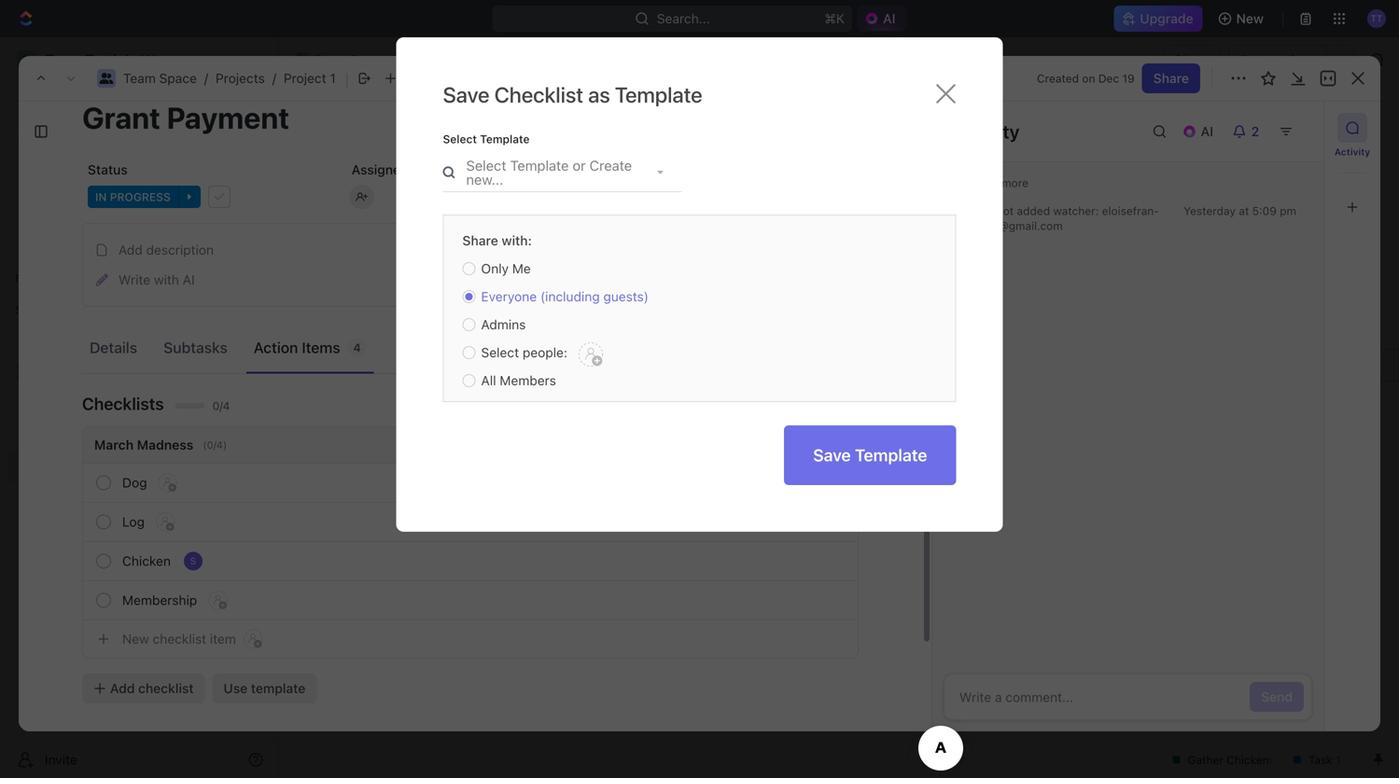 Task type: vqa. For each thing, say whether or not it's contained in the screenshot.
the bottommost MODE
no



Task type: locate. For each thing, give the bounding box(es) containing it.
1 for project 1
[[413, 112, 426, 142]]

checklist for add
[[138, 681, 194, 696]]

members
[[500, 373, 556, 388]]

task up everyone (including guests) at the left top
[[528, 265, 553, 278]]

user group image
[[297, 55, 308, 64], [99, 73, 113, 84]]

everyone (including guests)
[[481, 289, 649, 304]]

2 horizontal spatial /
[[396, 52, 399, 67]]

new checklist item
[[122, 632, 236, 647]]

action
[[254, 339, 298, 357]]

share button
[[1163, 45, 1221, 75], [1142, 63, 1201, 93]]

project
[[284, 70, 326, 86], [324, 112, 408, 142]]

0 horizontal spatial new
[[122, 632, 149, 647]]

user group image up project 1 link
[[297, 55, 308, 64]]

checklist left item
[[153, 632, 206, 647]]

select inside select template or create new...
[[466, 157, 507, 174]]

space down details
[[81, 364, 118, 379]]

chicken
[[122, 554, 171, 569]]

payment
[[414, 358, 468, 373]]

projects link up march
[[56, 388, 218, 418]]

madness
[[137, 437, 194, 453]]

save checklist as template
[[443, 82, 703, 107]]

add inside add checklist button
[[110, 681, 135, 696]]

team space down details
[[45, 364, 118, 379]]

project 1
[[324, 112, 432, 142]]

sidebar navigation
[[0, 37, 279, 779]]

0 horizontal spatial activity
[[955, 120, 1020, 142]]

new inside new button
[[1237, 11, 1264, 26]]

1 horizontal spatial activity
[[1335, 147, 1371, 157]]

template inside select template or create new...
[[510, 157, 569, 174]]

new for new checklist item
[[122, 632, 149, 647]]

yesterday
[[1184, 204, 1236, 218]]

1 horizontal spatial new
[[1237, 11, 1264, 26]]

1
[[330, 70, 336, 86], [413, 112, 426, 142], [408, 325, 414, 340]]

1 up to
[[413, 112, 426, 142]]

1 horizontal spatial add task
[[503, 265, 553, 278]]

2 horizontal spatial team
[[314, 52, 346, 67]]

task down grant payment
[[404, 390, 431, 406]]

share button right the 19
[[1142, 63, 1201, 93]]

task left task sidebar navigation tab list
[[1293, 120, 1321, 135]]

projects up march
[[56, 395, 105, 411]]

checklists
[[82, 394, 164, 414]]

0 vertical spatial team
[[314, 52, 346, 67]]

template for save template
[[855, 445, 927, 465]]

0 horizontal spatial user group image
[[99, 73, 113, 84]]

team space
[[314, 52, 387, 67], [45, 364, 118, 379]]

0 vertical spatial project
[[284, 70, 326, 86]]

checklist down new checklist item
[[138, 681, 194, 696]]

add task button down the automations button
[[1253, 113, 1332, 143]]

space up the project 1
[[350, 52, 387, 67]]

1 vertical spatial save
[[813, 445, 851, 465]]

tree
[[7, 325, 271, 577]]

checklist for new
[[153, 632, 206, 647]]

team space link for the bottommost user group image
[[123, 70, 197, 86]]

projects inside team space / projects / project 1 |
[[216, 70, 265, 86]]

march madness (0/4)
[[94, 437, 227, 453]]

0 vertical spatial 1
[[330, 70, 336, 86]]

project up assigned
[[324, 112, 408, 142]]

all members
[[481, 373, 556, 388]]

add checklist button
[[82, 674, 205, 704]]

1 horizontal spatial add task button
[[481, 260, 560, 282]]

inbox link
[[7, 122, 271, 152]]

4
[[353, 341, 361, 354]]

space
[[350, 52, 387, 67], [159, 70, 197, 86], [81, 364, 118, 379]]

Edit task name text field
[[82, 100, 859, 135]]

2 vertical spatial task
[[404, 390, 431, 406]]

1 left |
[[330, 70, 336, 86]]

projects link left project 1 link
[[216, 70, 265, 86]]

1 vertical spatial projects
[[56, 395, 105, 411]]

description
[[146, 242, 214, 258]]

dates
[[616, 162, 651, 177]]

add task down the automations button
[[1264, 120, 1321, 135]]

share down upgrade
[[1175, 52, 1210, 67]]

new up automations
[[1237, 11, 1264, 26]]

invite
[[45, 752, 77, 768]]

checklist inside button
[[138, 681, 194, 696]]

/ up the project 1
[[396, 52, 399, 67]]

1 horizontal spatial projects
[[216, 70, 265, 86]]

1 vertical spatial team space
[[45, 364, 118, 379]]

membership
[[122, 593, 197, 608]]

use template button
[[212, 674, 317, 704]]

/
[[396, 52, 399, 67], [204, 70, 208, 86], [272, 70, 276, 86]]

subtasks
[[163, 339, 228, 357]]

2 horizontal spatial add task
[[1264, 120, 1321, 135]]

march
[[94, 437, 134, 453]]

add up write
[[119, 242, 143, 258]]

0 vertical spatial select
[[443, 133, 477, 146]]

dashboards link
[[7, 186, 271, 216]]

as
[[588, 82, 610, 107]]

add task
[[1264, 120, 1321, 135], [503, 265, 553, 278], [376, 390, 431, 406]]

1 vertical spatial add task button
[[481, 260, 560, 282]]

/ up home "link"
[[204, 70, 208, 86]]

team inside sidebar navigation
[[45, 364, 77, 379]]

checklist
[[494, 82, 584, 107]]

add description
[[119, 242, 214, 258]]

2 vertical spatial 1
[[408, 325, 414, 340]]

2 vertical spatial add task
[[376, 390, 431, 406]]

team up home "link"
[[123, 70, 156, 86]]

only me
[[481, 261, 531, 276]]

tree containing team space
[[7, 325, 271, 577]]

1 horizontal spatial team
[[123, 70, 156, 86]]

0 vertical spatial checklist
[[153, 632, 206, 647]]

project left |
[[284, 70, 326, 86]]

add task down grant
[[376, 390, 431, 406]]

share up the only
[[463, 233, 498, 248]]

team up |
[[314, 52, 346, 67]]

Search tasks... text field
[[1167, 212, 1354, 240]]

added watcher:
[[1014, 204, 1102, 218]]

tree inside sidebar navigation
[[7, 325, 271, 577]]

details
[[90, 339, 137, 357]]

add task up everyone
[[503, 265, 553, 278]]

2 horizontal spatial space
[[350, 52, 387, 67]]

checklist
[[153, 632, 206, 647], [138, 681, 194, 696]]

assigned to
[[352, 162, 425, 177]]

0 horizontal spatial team
[[45, 364, 77, 379]]

0 vertical spatial share
[[1175, 52, 1210, 67]]

1 vertical spatial task
[[528, 265, 553, 278]]

1 horizontal spatial user group image
[[297, 55, 308, 64]]

1 vertical spatial checklist
[[138, 681, 194, 696]]

save for save checklist as template
[[443, 82, 490, 107]]

1 vertical spatial activity
[[1335, 147, 1371, 157]]

team space link up home "link"
[[123, 70, 197, 86]]

send button
[[1250, 682, 1304, 712]]

new for new
[[1237, 11, 1264, 26]]

home link
[[7, 91, 271, 120]]

0 vertical spatial new
[[1237, 11, 1264, 26]]

select people:
[[481, 345, 568, 360]]

team space link
[[290, 49, 392, 71], [123, 70, 197, 86], [45, 357, 267, 386]]

/ left project 1 link
[[272, 70, 276, 86]]

automations
[[1239, 52, 1317, 67]]

calendar link
[[473, 168, 532, 194]]

0 horizontal spatial projects
[[56, 395, 105, 411]]

0 vertical spatial save
[[443, 82, 490, 107]]

0 horizontal spatial task
[[404, 390, 431, 406]]

select up 'new...'
[[443, 133, 477, 146]]

task for add task button to the top
[[1293, 120, 1321, 135]]

save template button
[[784, 426, 956, 485]]

add down new checklist item
[[110, 681, 135, 696]]

⌘k
[[825, 11, 845, 26]]

select down admins
[[481, 345, 519, 360]]

2 vertical spatial add task button
[[368, 387, 439, 409]]

dashboards
[[45, 193, 117, 208]]

space up home "link"
[[159, 70, 197, 86]]

2 vertical spatial share
[[463, 233, 498, 248]]

space inside sidebar navigation
[[81, 364, 118, 379]]

0 vertical spatial activity
[[955, 120, 1020, 142]]

select for select people:
[[481, 345, 519, 360]]

1 vertical spatial team
[[123, 70, 156, 86]]

team space up |
[[314, 52, 387, 67]]

activity
[[955, 120, 1020, 142], [1335, 147, 1371, 157]]

save for save template
[[813, 445, 851, 465]]

projects link
[[216, 70, 265, 86], [56, 388, 218, 418]]

1 horizontal spatial space
[[159, 70, 197, 86]]

0 horizontal spatial team space
[[45, 364, 118, 379]]

log
[[122, 514, 145, 530]]

19
[[1123, 72, 1135, 85]]

0 vertical spatial projects
[[216, 70, 265, 86]]

user group image up home "link"
[[99, 73, 113, 84]]

1 horizontal spatial task
[[528, 265, 553, 278]]

me
[[512, 261, 531, 276]]

select for select template
[[443, 133, 477, 146]]

list link
[[416, 168, 442, 194]]

2 vertical spatial team
[[45, 364, 77, 379]]

1 vertical spatial new
[[122, 632, 149, 647]]

2 vertical spatial select
[[481, 345, 519, 360]]

share with:
[[463, 233, 532, 248]]

1 vertical spatial user group image
[[99, 73, 113, 84]]

add checklist
[[110, 681, 194, 696]]

team space link up checklists
[[45, 357, 267, 386]]

1 vertical spatial select
[[466, 157, 507, 174]]

0 horizontal spatial add task
[[376, 390, 431, 406]]

1 vertical spatial space
[[159, 70, 197, 86]]

template for select template or create new...
[[510, 157, 569, 174]]

0 horizontal spatial save
[[443, 82, 490, 107]]

add task button
[[1253, 113, 1332, 143], [481, 260, 560, 282], [368, 387, 439, 409]]

add description button
[[89, 235, 852, 265]]

select down "select template"
[[466, 157, 507, 174]]

projects left project 1 link
[[216, 70, 265, 86]]

1 vertical spatial 1
[[413, 112, 426, 142]]

add task button down grant
[[368, 387, 439, 409]]

grant payment
[[376, 358, 468, 373]]

new down the membership
[[122, 632, 149, 647]]

save inside button
[[813, 445, 851, 465]]

0 vertical spatial task
[[1293, 120, 1321, 135]]

guests)
[[604, 289, 649, 304]]

details button
[[82, 330, 145, 365]]

0 horizontal spatial /
[[204, 70, 208, 86]]

team right user group icon
[[45, 364, 77, 379]]

save template
[[813, 445, 927, 465]]

2 vertical spatial space
[[81, 364, 118, 379]]

only
[[481, 261, 509, 276]]

to
[[412, 162, 425, 177]]

table
[[635, 173, 668, 189]]

add task button up everyone
[[481, 260, 560, 282]]

template inside button
[[855, 445, 927, 465]]

0 horizontal spatial space
[[81, 364, 118, 379]]

subtasks button
[[156, 330, 235, 365]]

1 horizontal spatial save
[[813, 445, 851, 465]]

save
[[443, 82, 490, 107], [813, 445, 851, 465]]

team space link up the project 1
[[290, 49, 392, 71]]

share right the 19
[[1154, 70, 1189, 86]]

2 horizontal spatial task
[[1293, 120, 1321, 135]]

task
[[1293, 120, 1321, 135], [528, 265, 553, 278], [404, 390, 431, 406]]

2 horizontal spatial add task button
[[1253, 113, 1332, 143]]

1 right ‎task
[[408, 325, 414, 340]]

template for select template
[[480, 133, 530, 146]]

projects inside sidebar navigation
[[56, 395, 105, 411]]

1 horizontal spatial team space
[[314, 52, 387, 67]]

share
[[1175, 52, 1210, 67], [1154, 70, 1189, 86], [463, 233, 498, 248]]



Task type: describe. For each thing, give the bounding box(es) containing it.
in
[[348, 265, 360, 278]]

‎task 1
[[376, 325, 414, 340]]

project 1 link
[[284, 70, 336, 86]]

select template
[[443, 133, 530, 146]]

in progress
[[348, 265, 424, 278]]

2
[[445, 265, 452, 278]]

share button down upgrade
[[1163, 45, 1221, 75]]

0 vertical spatial space
[[350, 52, 387, 67]]

progress
[[363, 265, 424, 278]]

1 vertical spatial add task
[[503, 265, 553, 278]]

select template or create new... button
[[443, 149, 682, 196]]

new button
[[1210, 4, 1275, 34]]

task sidebar navigation tab list
[[1332, 113, 1373, 222]]

team space inside sidebar navigation
[[45, 364, 118, 379]]

project inside team space / projects / project 1 |
[[284, 70, 326, 86]]

eloisefran
[[1102, 204, 1159, 218]]

|
[[345, 69, 349, 88]]

at
[[1239, 204, 1249, 218]]

on
[[1082, 72, 1095, 85]]

team space / projects / project 1 |
[[123, 69, 349, 88]]

share inside save checklist as template "dialog"
[[463, 233, 498, 248]]

status
[[88, 162, 128, 177]]

team inside team space / projects / project 1 |
[[123, 70, 156, 86]]

yesterday at 5:09 pm
[[1184, 204, 1297, 218]]

team space link for user group icon
[[45, 357, 267, 386]]

0 horizontal spatial add task button
[[368, 387, 439, 409]]

0 vertical spatial add task
[[1264, 120, 1321, 135]]

clickbot
[[970, 204, 1014, 218]]

eloisefran cis23@gmail.com
[[970, 204, 1159, 232]]

activity inside the task sidebar content section
[[955, 120, 1020, 142]]

or
[[573, 157, 586, 174]]

admins
[[481, 317, 526, 332]]

0 vertical spatial add task button
[[1253, 113, 1332, 143]]

everyone
[[481, 289, 537, 304]]

ai
[[183, 272, 195, 287]]

select for select template or create new...
[[466, 157, 507, 174]]

‎task 1 link
[[372, 319, 647, 346]]

(including
[[540, 289, 600, 304]]

people:
[[523, 345, 568, 360]]

0 vertical spatial user group image
[[297, 55, 308, 64]]

items
[[302, 339, 340, 357]]

grant payment link
[[372, 352, 647, 379]]

task sidebar content section
[[932, 102, 1324, 732]]

(0/4)
[[203, 439, 227, 451]]

action items
[[254, 339, 340, 357]]

1 inside team space / projects / project 1 |
[[330, 70, 336, 86]]

template
[[251, 681, 306, 696]]

all
[[481, 373, 496, 388]]

add down grant
[[376, 390, 400, 406]]

5:09
[[1253, 204, 1277, 218]]

1 vertical spatial share
[[1154, 70, 1189, 86]]

send
[[1261, 689, 1293, 705]]

spaces
[[15, 303, 54, 316]]

space inside team space / projects / project 1 |
[[159, 70, 197, 86]]

save checklist as template dialog
[[396, 37, 1003, 532]]

0 vertical spatial team space
[[314, 52, 387, 67]]

write
[[119, 272, 150, 287]]

dec
[[1099, 72, 1119, 85]]

activity inside task sidebar navigation tab list
[[1335, 147, 1371, 157]]

upgrade
[[1140, 11, 1194, 26]]

upgrade link
[[1114, 6, 1203, 32]]

with:
[[502, 233, 532, 248]]

inbox
[[45, 129, 78, 145]]

‎task
[[376, 325, 405, 340]]

0/4
[[212, 400, 230, 413]]

pencil image
[[96, 274, 108, 286]]

1 vertical spatial projects link
[[56, 388, 218, 418]]

add up everyone
[[503, 265, 525, 278]]

board link
[[344, 168, 385, 194]]

cis23@gmail.com
[[970, 204, 1159, 232]]

with
[[154, 272, 179, 287]]

new...
[[466, 171, 503, 188]]

use template
[[224, 681, 306, 696]]

select template or create new...
[[466, 157, 632, 188]]

0 vertical spatial projects link
[[216, 70, 265, 86]]

add down the automations button
[[1264, 120, 1289, 135]]

item
[[210, 632, 236, 647]]

task for left add task button
[[404, 390, 431, 406]]

create
[[590, 157, 632, 174]]

1 horizontal spatial /
[[272, 70, 276, 86]]

home
[[45, 98, 81, 113]]

user group image
[[19, 366, 33, 377]]

table link
[[631, 168, 668, 194]]

add inside add description button
[[119, 242, 143, 258]]

1 vertical spatial project
[[324, 112, 408, 142]]

board
[[348, 173, 385, 189]]

added
[[1017, 204, 1050, 218]]

list
[[419, 173, 442, 189]]

search...
[[657, 11, 710, 26]]

dog
[[122, 475, 147, 491]]

1 for ‎task 1
[[408, 325, 414, 340]]

watcher:
[[1054, 204, 1099, 218]]

use
[[224, 681, 248, 696]]

automations button
[[1230, 46, 1327, 74]]

calendar
[[476, 173, 532, 189]]



